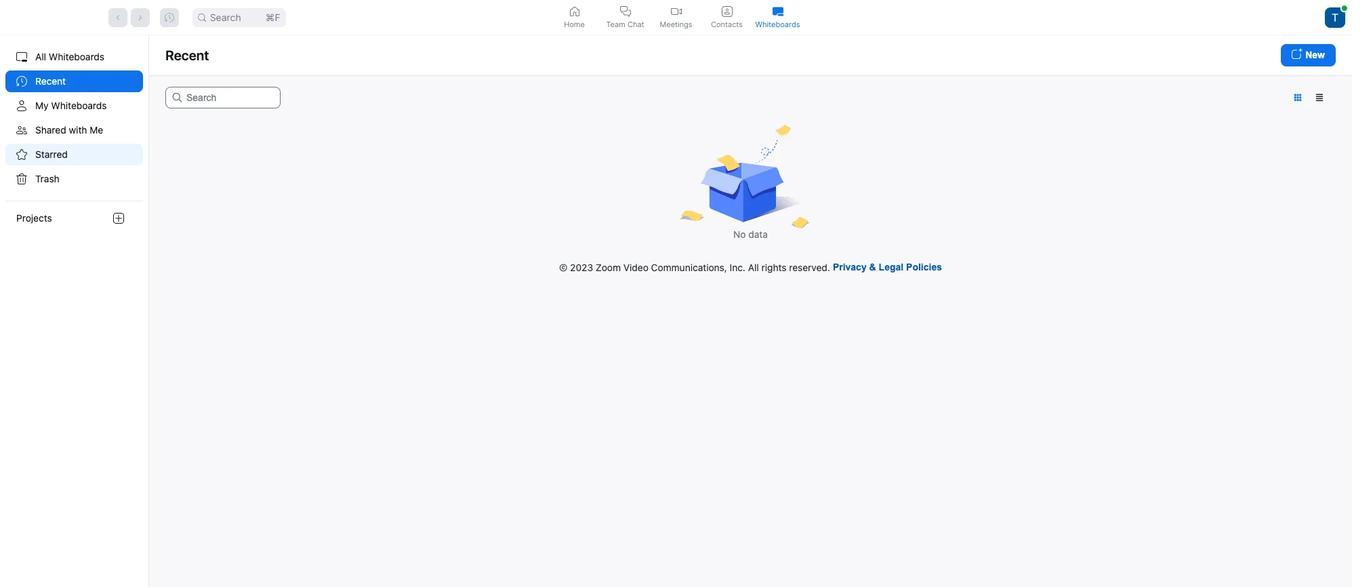 Task type: vqa. For each thing, say whether or not it's contained in the screenshot.
is
no



Task type: describe. For each thing, give the bounding box(es) containing it.
home small image
[[569, 6, 580, 17]]

contacts
[[711, 19, 743, 29]]

team chat
[[606, 19, 644, 29]]

whiteboards button
[[752, 0, 803, 35]]

magnifier image
[[198, 13, 206, 21]]

home button
[[549, 0, 600, 35]]

team chat image
[[620, 6, 631, 17]]

chat
[[628, 19, 644, 29]]

tab list containing home
[[549, 0, 803, 35]]

home small image
[[569, 6, 580, 17]]

meetings
[[660, 19, 692, 29]]

contacts button
[[702, 0, 752, 35]]



Task type: locate. For each thing, give the bounding box(es) containing it.
tab list
[[549, 0, 803, 35]]

search
[[210, 11, 241, 23]]

video on image
[[671, 6, 682, 17], [671, 6, 682, 17]]

magnifier image
[[198, 13, 206, 21]]

team
[[606, 19, 625, 29]]

team chat button
[[600, 0, 651, 35]]

whiteboards
[[755, 19, 800, 29]]

avatar image
[[1325, 7, 1345, 27]]

home
[[564, 19, 585, 29]]

⌘f
[[265, 11, 280, 23]]

meetings button
[[651, 0, 702, 35]]

profile contact image
[[722, 6, 732, 17], [722, 6, 732, 17]]

online image
[[1342, 5, 1347, 11], [1342, 5, 1347, 11]]

whiteboard small image
[[772, 6, 783, 17]]

team chat image
[[620, 6, 631, 17]]

whiteboard small image
[[772, 6, 783, 17]]



